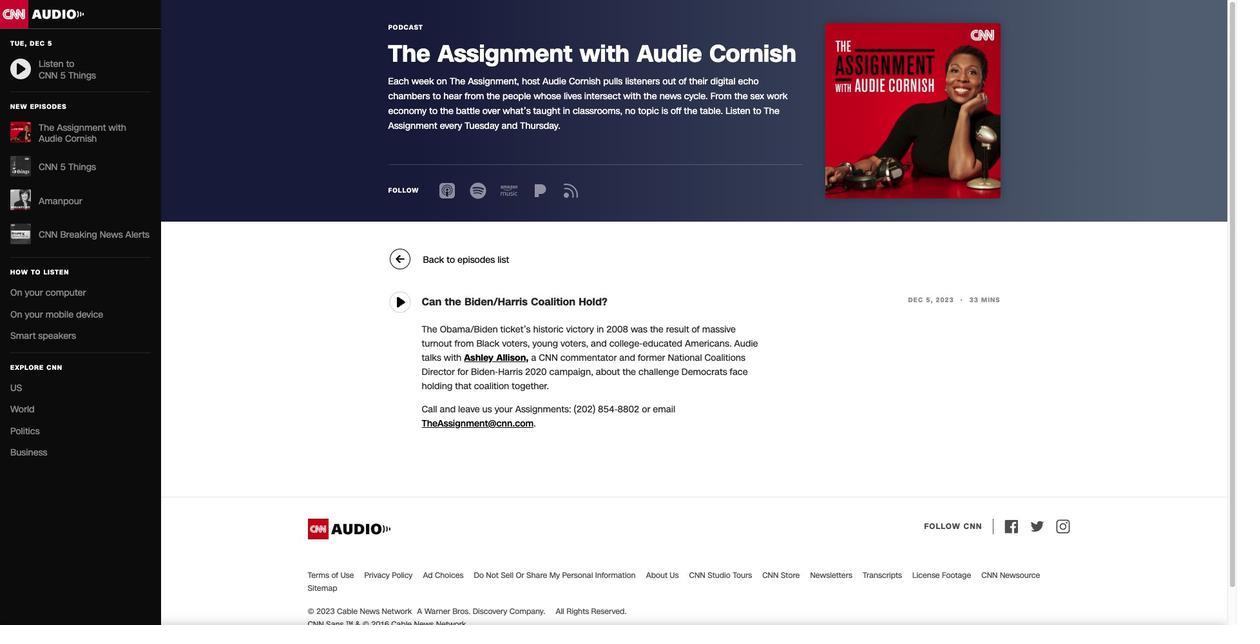 Task type: describe. For each thing, give the bounding box(es) containing it.
privacy policy
[[364, 571, 413, 581]]

taught
[[534, 105, 561, 117]]

the left sex
[[735, 90, 748, 102]]

work
[[767, 90, 788, 102]]

terms
[[308, 571, 329, 581]]

sell
[[501, 571, 514, 581]]

warner
[[425, 607, 450, 617]]

things
[[68, 161, 96, 173]]

digital
[[711, 75, 736, 88]]

license
[[913, 571, 940, 581]]

personal
[[562, 571, 593, 581]]

from
[[711, 90, 732, 102]]

tours
[[733, 571, 752, 581]]

discovery
[[473, 607, 508, 617]]

0 vertical spatial with
[[580, 38, 630, 70]]

explore cnn
[[10, 363, 62, 372]]

5
[[60, 161, 66, 173]]

terms of use link
[[308, 571, 354, 581]]

cnn 5 things
[[39, 161, 96, 173]]

of inside podcast the assignment with audie cornish each week on the assignment, host audie cornish pulls listeners out of their digital echo chambers to hear from the people whose lives intersect with the news cycle. from the sex work economy to the battle over what's taught in classrooms, no topic is off the table. listen to the assignment every tuesday and thursday.
[[679, 75, 687, 88]]

newsletters link
[[811, 571, 853, 581]]

license footage
[[913, 571, 972, 581]]

world link
[[10, 404, 151, 416]]

sitemap link
[[308, 583, 337, 594]]

1 horizontal spatial assignment
[[388, 120, 438, 132]]

newsource
[[1000, 571, 1041, 581]]

ad
[[423, 571, 433, 581]]

cnn for 5
[[39, 161, 58, 173]]

lives
[[564, 90, 582, 102]]

follow for follow
[[388, 186, 419, 195]]

tuesday
[[465, 120, 499, 132]]

play/pause element
[[388, 291, 412, 318]]

cnn studio tours link
[[689, 571, 752, 581]]

classrooms,
[[573, 105, 623, 117]]

1 horizontal spatial cornish
[[569, 75, 601, 88]]

follow for follow cnn
[[925, 522, 961, 532]]

2023
[[317, 607, 335, 617]]

privacy
[[364, 571, 390, 581]]

choices
[[435, 571, 464, 581]]

amanpour
[[39, 195, 82, 207]]

the down podcast
[[388, 38, 430, 70]]

cycle.
[[684, 90, 708, 102]]

explore
[[10, 363, 44, 372]]

hear
[[444, 90, 462, 102]]

business link
[[10, 447, 151, 459]]

your for computer
[[25, 287, 43, 299]]

podcast
[[388, 23, 423, 32]]

or
[[516, 571, 524, 581]]

all rights reserved.
[[556, 607, 627, 617]]

cnn studio tours
[[689, 571, 752, 581]]

assignment,
[[468, 75, 520, 88]]

how
[[10, 268, 28, 277]]

about
[[646, 571, 668, 581]]

privacy policy link
[[364, 571, 413, 581]]

table.
[[700, 105, 723, 117]]

podcast the assignment with audie cornish each week on the assignment, host audie cornish pulls listeners out of their digital echo chambers to hear from the people whose lives intersect with the news cycle. from the sex work economy to the battle over what's taught in classrooms, no topic is off the table. listen to the assignment every tuesday and thursday.
[[388, 23, 797, 132]]

cnn breaking news alerts link
[[10, 223, 151, 247]]

cnn for newsource
[[982, 571, 998, 581]]

cnn store link
[[763, 571, 800, 581]]

ad choices
[[423, 571, 464, 581]]

cnn newsource link
[[982, 571, 1041, 581]]

cnn newsource sitemap
[[308, 571, 1041, 594]]

us
[[10, 382, 22, 394]]

cnn 5 things link
[[10, 156, 151, 179]]

on your computer
[[10, 287, 86, 299]]

cnn store
[[763, 571, 800, 581]]

what's
[[503, 105, 531, 117]]

transcripts
[[863, 571, 902, 581]]

speakers
[[38, 330, 76, 342]]

out
[[663, 75, 676, 88]]

0 vertical spatial audie
[[637, 38, 702, 70]]

terms of use
[[308, 571, 354, 581]]

on
[[437, 75, 447, 88]]

in
[[563, 105, 571, 117]]

newsletters
[[811, 571, 853, 581]]

device
[[76, 308, 103, 321]]

share
[[527, 571, 548, 581]]

the assignment with audie cornish
[[39, 122, 126, 145]]

back
[[423, 254, 444, 266]]

2 horizontal spatial assignment
[[438, 38, 573, 70]]

about us
[[646, 571, 679, 581]]

smart speakers
[[10, 330, 76, 342]]

over
[[483, 105, 500, 117]]

your for mobile
[[25, 308, 43, 321]]

alerts
[[125, 229, 150, 241]]

amanpour link
[[10, 190, 151, 213]]

week
[[412, 75, 434, 88]]

each
[[388, 75, 409, 88]]

people
[[503, 90, 531, 102]]

the up every
[[440, 105, 454, 117]]

episodes
[[458, 254, 495, 266]]

cnn for studio
[[689, 571, 706, 581]]

cornish inside the assignment with audie cornish
[[65, 133, 97, 145]]

follow cnn
[[925, 522, 983, 532]]



Task type: locate. For each thing, give the bounding box(es) containing it.
on for on your mobile device
[[10, 308, 22, 321]]

to right the economy
[[429, 105, 438, 117]]

0 horizontal spatial cornish
[[65, 133, 97, 145]]

cnn left store
[[763, 571, 779, 581]]

how to listen
[[10, 268, 69, 277]]

echo
[[738, 75, 759, 88]]

listen
[[726, 105, 751, 117], [43, 268, 69, 277]]

new
[[10, 102, 27, 112]]

footage
[[943, 571, 972, 581]]

information
[[595, 571, 636, 581]]

thursday.
[[520, 120, 561, 132]]

the inside the assignment with audie cornish
[[39, 122, 54, 134]]

do not sell or share my personal information
[[474, 571, 636, 581]]

the up topic
[[644, 90, 657, 102]]

to
[[31, 268, 41, 277]]

cnn left studio
[[689, 571, 706, 581]]

1 your from the top
[[25, 287, 43, 299]]

with up pulls
[[580, 38, 630, 70]]

about us link
[[646, 571, 679, 581]]

and
[[502, 120, 518, 132]]

cnn right explore
[[47, 363, 62, 372]]

1 vertical spatial your
[[25, 308, 43, 321]]

1 horizontal spatial news
[[360, 607, 380, 617]]

2 your from the top
[[25, 308, 43, 321]]

facebook image
[[1004, 519, 1019, 534]]

listen inside podcast the assignment with audie cornish each week on the assignment, host audie cornish pulls listeners out of their digital echo chambers to hear from the people whose lives intersect with the news cycle. from the sex work economy to the battle over what's taught in classrooms, no topic is off the table. listen to the assignment every tuesday and thursday.
[[726, 105, 751, 117]]

mobile
[[46, 308, 74, 321]]

1 horizontal spatial audie
[[543, 75, 567, 88]]

a
[[417, 607, 422, 617]]

2 on from the top
[[10, 308, 22, 321]]

assignment up assignment,
[[438, 38, 573, 70]]

the down assignment,
[[487, 90, 500, 102]]

news right cable
[[360, 607, 380, 617]]

news left the alerts
[[100, 229, 123, 241]]

cnn inside cnn newsource sitemap
[[982, 571, 998, 581]]

1 vertical spatial audie
[[543, 75, 567, 88]]

bros.
[[453, 607, 471, 617]]

back to episodes list
[[423, 254, 509, 266]]

not
[[486, 571, 499, 581]]

to right back
[[447, 254, 455, 266]]

1 vertical spatial cornish
[[569, 75, 601, 88]]

host
[[522, 75, 540, 88]]

1 vertical spatial listen
[[43, 268, 69, 277]]

2 vertical spatial cornish
[[65, 133, 97, 145]]

of left use
[[332, 571, 338, 581]]

2 vertical spatial audie
[[39, 133, 63, 145]]

cornish up echo
[[710, 38, 797, 70]]

1 vertical spatial follow
[[925, 522, 961, 532]]

of
[[679, 75, 687, 88], [332, 571, 338, 581]]

on for on your computer
[[10, 287, 22, 299]]

topic
[[638, 105, 659, 117]]

the up hear
[[450, 75, 466, 88]]

cnn for breaking
[[39, 229, 58, 241]]

the down work
[[764, 105, 780, 117]]

my
[[550, 571, 560, 581]]

assignment inside the assignment with audie cornish
[[57, 122, 106, 134]]

on up the smart
[[10, 308, 22, 321]]

©
[[308, 607, 314, 617]]

0 horizontal spatial assignment
[[57, 122, 106, 134]]

use
[[341, 571, 354, 581]]

us link
[[10, 382, 151, 394]]

0 horizontal spatial of
[[332, 571, 338, 581]]

politics link
[[10, 425, 151, 437]]

from
[[465, 90, 484, 102]]

2 horizontal spatial cornish
[[710, 38, 797, 70]]

cnn left breaking
[[39, 229, 58, 241]]

0 vertical spatial cornish
[[710, 38, 797, 70]]

listen right to
[[43, 268, 69, 277]]

1 on from the top
[[10, 287, 22, 299]]

0 vertical spatial news
[[100, 229, 123, 241]]

1 horizontal spatial listen
[[726, 105, 751, 117]]

all
[[556, 607, 565, 617]]

0 horizontal spatial follow
[[388, 186, 419, 195]]

cable
[[337, 607, 358, 617]]

your
[[25, 287, 43, 299], [25, 308, 43, 321]]

reserved.
[[591, 607, 627, 617]]

cornish up the lives
[[569, 75, 601, 88]]

1 vertical spatial news
[[360, 607, 380, 617]]

instagram image
[[1056, 519, 1071, 534]]

twitter image
[[1030, 519, 1045, 534]]

0 horizontal spatial listen
[[43, 268, 69, 277]]

intersect
[[585, 90, 621, 102]]

audie up whose
[[543, 75, 567, 88]]

assignment down the economy
[[388, 120, 438, 132]]

1 vertical spatial on
[[10, 308, 22, 321]]

smart
[[10, 330, 36, 342]]

cnn left newsource
[[982, 571, 998, 581]]

news
[[100, 229, 123, 241], [360, 607, 380, 617]]

0 vertical spatial on
[[10, 287, 22, 299]]

audie
[[637, 38, 702, 70], [543, 75, 567, 88], [39, 133, 63, 145]]

cnn for store
[[763, 571, 779, 581]]

on your mobile device
[[10, 308, 103, 321]]

cornish up things on the top left of the page
[[65, 133, 97, 145]]

computer
[[46, 287, 86, 299]]

your up 'smart speakers'
[[25, 308, 43, 321]]

on your mobile device link
[[10, 308, 151, 321]]

with inside the assignment with audie cornish
[[109, 122, 126, 134]]

2 horizontal spatial audie
[[637, 38, 702, 70]]

0 horizontal spatial news
[[100, 229, 123, 241]]

every
[[440, 120, 462, 132]]

news
[[660, 90, 682, 102]]

cnn breaking news alerts
[[39, 229, 150, 241]]

policy
[[392, 571, 413, 581]]

the right off
[[684, 105, 698, 117]]

audie inside the assignment with audie cornish
[[39, 133, 63, 145]]

0 vertical spatial of
[[679, 75, 687, 88]]

battle
[[456, 105, 480, 117]]

rights
[[567, 607, 589, 617]]

license footage link
[[913, 571, 972, 581]]

of right out
[[679, 75, 687, 88]]

cnn left 5
[[39, 161, 58, 173]]

ad choices link
[[423, 571, 464, 581]]

is
[[662, 105, 668, 117]]

1 vertical spatial with
[[624, 90, 641, 102]]

your down to
[[25, 287, 43, 299]]

on your computer link
[[10, 287, 151, 299]]

list
[[498, 254, 509, 266]]

0 vertical spatial follow
[[388, 186, 419, 195]]

off
[[671, 105, 682, 117]]

the
[[388, 38, 430, 70], [450, 75, 466, 88], [764, 105, 780, 117], [39, 122, 54, 134]]

0 vertical spatial listen
[[726, 105, 751, 117]]

0 vertical spatial your
[[25, 287, 43, 299]]

politics
[[10, 425, 40, 437]]

assignment down the episodes
[[57, 122, 106, 134]]

2 vertical spatial with
[[109, 122, 126, 134]]

cnn left facebook image
[[964, 522, 983, 532]]

smart speakers link
[[10, 330, 151, 342]]

to down on
[[433, 90, 441, 102]]

business
[[10, 447, 47, 459]]

the assignment with audie cornish link
[[10, 122, 151, 145]]

1 horizontal spatial of
[[679, 75, 687, 88]]

audie up 5
[[39, 133, 63, 145]]

store
[[781, 571, 800, 581]]

with up no
[[624, 90, 641, 102]]

whose
[[534, 90, 561, 102]]

to
[[433, 90, 441, 102], [429, 105, 438, 117], [753, 105, 762, 117], [447, 254, 455, 266]]

with up cnn 5 things link
[[109, 122, 126, 134]]

do
[[474, 571, 484, 581]]

pulls
[[604, 75, 623, 88]]

1 horizontal spatial follow
[[925, 522, 961, 532]]

audie up out
[[637, 38, 702, 70]]

sitemap
[[308, 583, 337, 594]]

episodes
[[30, 102, 67, 112]]

transcripts link
[[863, 571, 902, 581]]

© 2023 cable news network a warner bros. discovery company.
[[308, 607, 546, 617]]

0 horizontal spatial audie
[[39, 133, 63, 145]]

1 vertical spatial of
[[332, 571, 338, 581]]

on down how
[[10, 287, 22, 299]]

listen down from at the right
[[726, 105, 751, 117]]

the down the episodes
[[39, 122, 54, 134]]

to down sex
[[753, 105, 762, 117]]



Task type: vqa. For each thing, say whether or not it's contained in the screenshot.
top the Video
no



